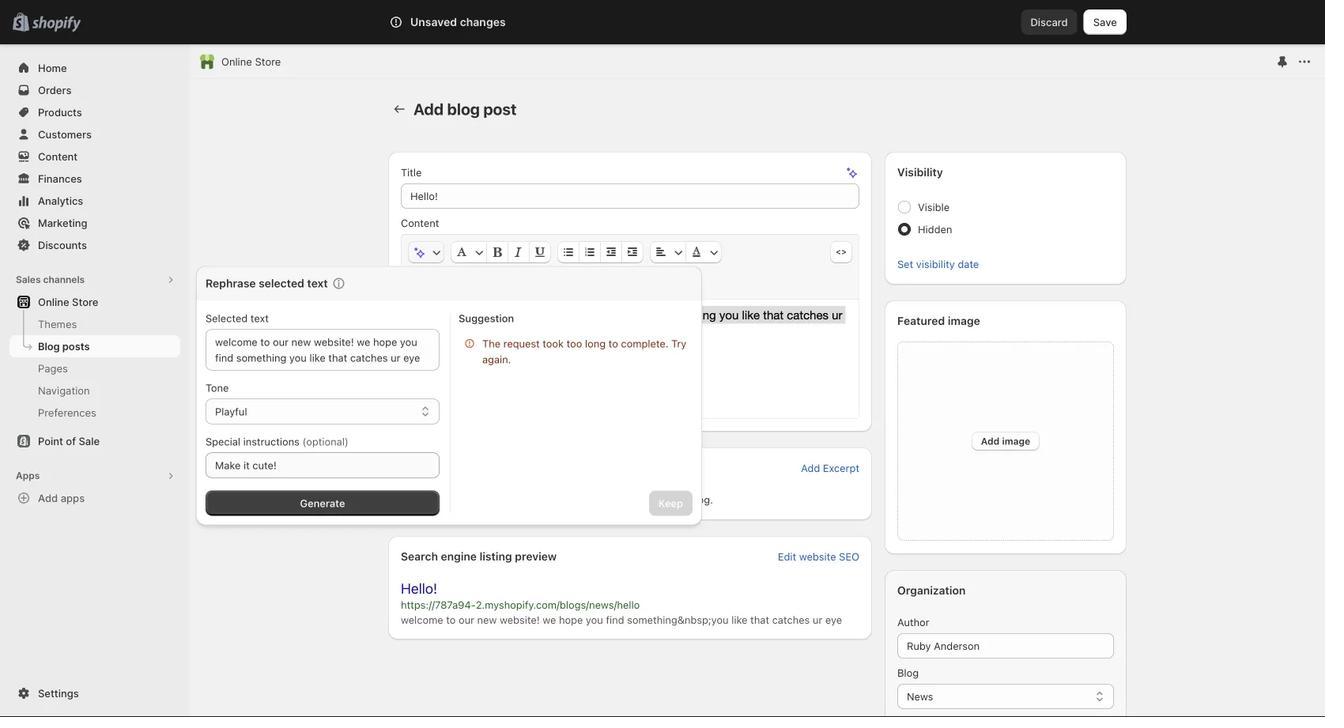Task type: describe. For each thing, give the bounding box(es) containing it.
home link
[[9, 57, 180, 79]]

discard button
[[1022, 9, 1078, 35]]

posts
[[62, 340, 90, 352]]

analytics link
[[9, 190, 180, 212]]

online store inside online store link
[[38, 296, 98, 308]]

of
[[66, 435, 76, 447]]

unsaved changes
[[411, 15, 506, 29]]

add
[[38, 492, 58, 504]]

sales channels
[[16, 274, 85, 286]]

shopify image
[[32, 16, 81, 32]]

themes
[[38, 318, 77, 330]]

settings link
[[9, 683, 180, 705]]

analytics
[[38, 195, 83, 207]]

point of sale link
[[9, 430, 180, 452]]

navigation
[[38, 384, 90, 397]]

blog posts
[[38, 340, 90, 352]]

marketing link
[[9, 212, 180, 234]]

1 horizontal spatial online store link
[[221, 54, 281, 70]]

1 horizontal spatial store
[[255, 55, 281, 68]]

discard
[[1031, 16, 1068, 28]]

navigation link
[[9, 380, 180, 402]]

home
[[38, 62, 67, 74]]

pages link
[[9, 358, 180, 380]]

settings
[[38, 687, 79, 700]]

orders
[[38, 84, 72, 96]]

preferences
[[38, 407, 96, 419]]

discounts link
[[9, 234, 180, 256]]

customers link
[[9, 123, 180, 146]]

finances
[[38, 172, 82, 185]]

sales
[[16, 274, 41, 286]]

save
[[1094, 16, 1118, 28]]

point of sale
[[38, 435, 100, 447]]

online store image
[[199, 54, 215, 70]]

orders link
[[9, 79, 180, 101]]

blog
[[38, 340, 60, 352]]



Task type: vqa. For each thing, say whether or not it's contained in the screenshot.
left Online
yes



Task type: locate. For each thing, give the bounding box(es) containing it.
customers
[[38, 128, 92, 140]]

store right online store icon
[[255, 55, 281, 68]]

marketing
[[38, 217, 87, 229]]

apps button
[[9, 465, 180, 487]]

pages
[[38, 362, 68, 375]]

apps
[[61, 492, 85, 504]]

sale
[[79, 435, 100, 447]]

1 vertical spatial store
[[72, 296, 98, 308]]

point
[[38, 435, 63, 447]]

1 horizontal spatial online store
[[221, 55, 281, 68]]

store
[[255, 55, 281, 68], [72, 296, 98, 308]]

add apps button
[[9, 487, 180, 509]]

search
[[459, 16, 493, 28]]

1 vertical spatial online store link
[[9, 291, 180, 313]]

online store link
[[221, 54, 281, 70], [9, 291, 180, 313]]

online store link right online store icon
[[221, 54, 281, 70]]

sales channels button
[[9, 269, 180, 291]]

1 vertical spatial online
[[38, 296, 69, 308]]

unsaved
[[411, 15, 457, 29]]

finances link
[[9, 168, 180, 190]]

1 vertical spatial online store
[[38, 296, 98, 308]]

save button
[[1084, 9, 1127, 35]]

preferences link
[[9, 402, 180, 424]]

online store
[[221, 55, 281, 68], [38, 296, 98, 308]]

online right online store icon
[[221, 55, 252, 68]]

online down sales channels
[[38, 296, 69, 308]]

discounts
[[38, 239, 87, 251]]

online
[[221, 55, 252, 68], [38, 296, 69, 308]]

online store down channels
[[38, 296, 98, 308]]

add apps
[[38, 492, 85, 504]]

changes
[[460, 15, 506, 29]]

point of sale button
[[0, 430, 190, 452]]

0 vertical spatial store
[[255, 55, 281, 68]]

0 horizontal spatial online
[[38, 296, 69, 308]]

apps
[[16, 470, 40, 482]]

products link
[[9, 101, 180, 123]]

online store right online store icon
[[221, 55, 281, 68]]

products
[[38, 106, 82, 118]]

store down sales channels button
[[72, 296, 98, 308]]

0 horizontal spatial online store
[[38, 296, 98, 308]]

0 vertical spatial online
[[221, 55, 252, 68]]

content
[[38, 150, 78, 163]]

themes link
[[9, 313, 180, 335]]

0 horizontal spatial online store link
[[9, 291, 180, 313]]

search button
[[433, 9, 892, 35]]

0 vertical spatial online store link
[[221, 54, 281, 70]]

blog posts link
[[9, 335, 180, 358]]

online store link down channels
[[9, 291, 180, 313]]

content link
[[9, 146, 180, 168]]

0 horizontal spatial store
[[72, 296, 98, 308]]

channels
[[43, 274, 85, 286]]

0 vertical spatial online store
[[221, 55, 281, 68]]

1 horizontal spatial online
[[221, 55, 252, 68]]



